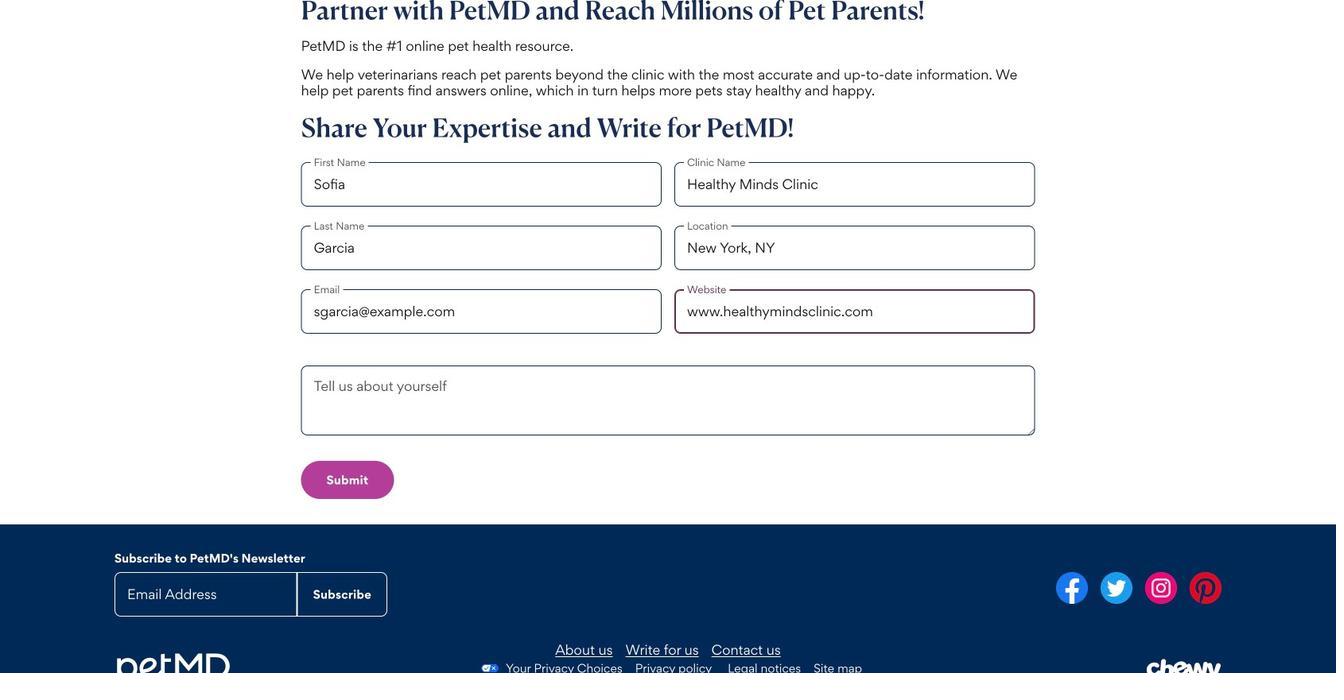 Task type: vqa. For each thing, say whether or not it's contained in the screenshot.
top subscribe
no



Task type: locate. For each thing, give the bounding box(es) containing it.
None text field
[[301, 162, 662, 207], [301, 226, 662, 270], [675, 226, 1035, 270], [301, 162, 662, 207], [301, 226, 662, 270], [675, 226, 1035, 270]]

social element
[[675, 573, 1222, 608]]

None text field
[[675, 162, 1035, 207], [675, 289, 1035, 334], [301, 379, 1035, 436], [675, 162, 1035, 207], [675, 289, 1035, 334], [301, 379, 1035, 436]]

about petmd element
[[301, 643, 1035, 659]]

legal element
[[728, 662, 863, 674]]

my privacy choices image
[[474, 665, 506, 673]]

pinterest image
[[1190, 573, 1222, 605]]

None email field
[[301, 289, 662, 334], [115, 573, 297, 617], [301, 289, 662, 334], [115, 573, 297, 617]]

instagram image
[[1146, 573, 1178, 605]]



Task type: describe. For each thing, give the bounding box(es) containing it.
twitter image
[[1101, 573, 1133, 605]]

facebook image
[[1057, 573, 1088, 605]]

petmd home image
[[115, 653, 232, 674]]

chewy logo image
[[1147, 659, 1222, 674]]



